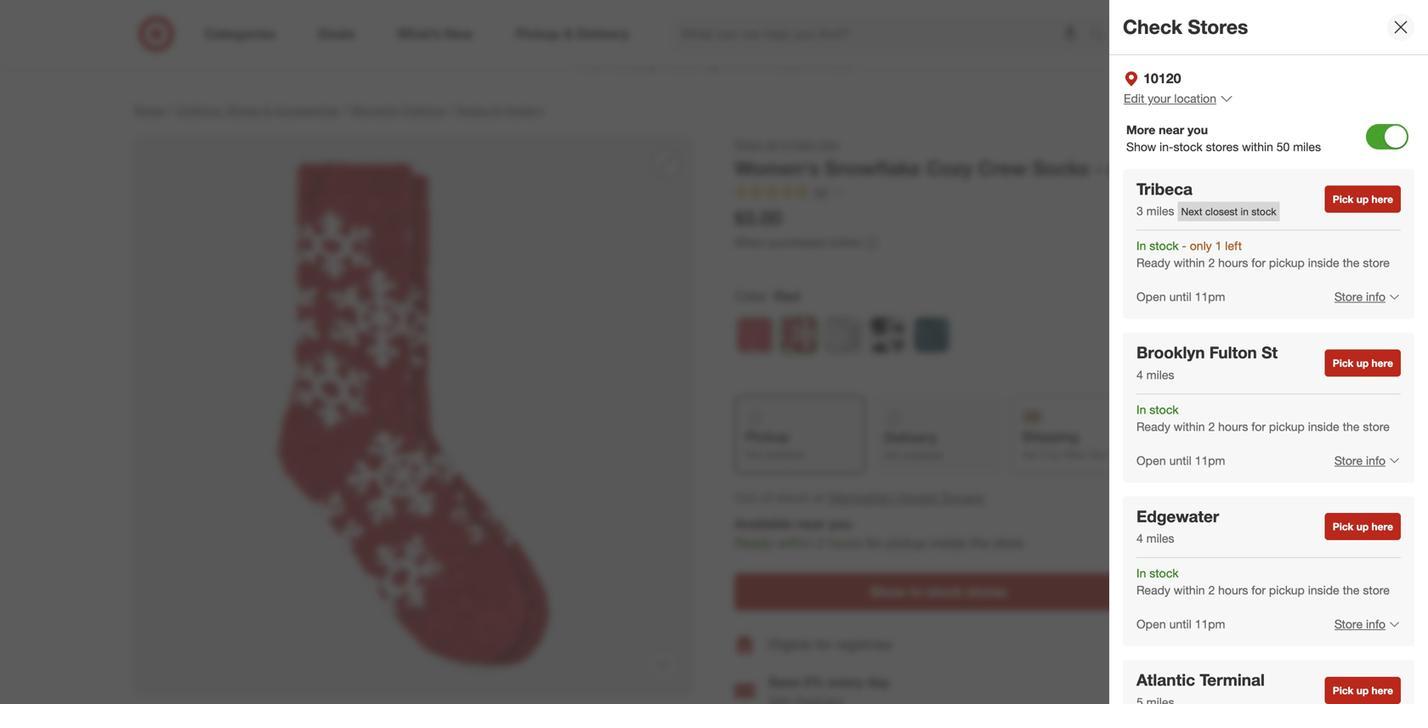Task type: describe. For each thing, give the bounding box(es) containing it.
target link
[[133, 103, 165, 118]]

red image
[[782, 317, 817, 353]]

you for more near you
[[1188, 122, 1208, 137]]

out
[[735, 490, 757, 506]]

here for tribeca
[[1372, 193, 1394, 206]]

miles inside edgewater 4 miles
[[1147, 532, 1175, 546]]

open until 11pm for 3
[[1137, 290, 1226, 304]]

store inside available near you ready within 2 hours for pickup inside the store
[[994, 535, 1024, 552]]

only
[[1190, 239, 1212, 253]]

search button
[[1083, 15, 1123, 56]]

pick up here button for atlantic terminal
[[1326, 678, 1401, 705]]

pickup inside available near you ready within 2 hours for pickup inside the store
[[886, 535, 927, 552]]

add item button
[[1224, 632, 1296, 659]]

store info for brooklyn fulton st
[[1335, 454, 1386, 468]]

1 horizontal spatial a
[[1109, 156, 1122, 180]]

for inside available near you ready within 2 hours for pickup inside the store
[[866, 535, 882, 552]]

tribeca 3 miles next closest in stock
[[1137, 179, 1277, 219]]

pick up here button for brooklyn fulton st
[[1326, 350, 1401, 377]]

pick for edgewater
[[1333, 521, 1354, 534]]

stock inside more near you show in-stock stores within 50 miles
[[1174, 139, 1203, 154]]

50
[[1277, 139, 1290, 154]]

online
[[829, 235, 861, 250]]

here for atlantic terminal
[[1372, 685, 1394, 698]]

purchased
[[769, 235, 826, 250]]

shop all a new day women's snowflake cozy crew socks - a new day™ 4-10
[[735, 137, 1268, 180]]

3 / from the left
[[449, 103, 453, 118]]

up for brooklyn fulton st
[[1357, 357, 1369, 370]]

pickup inside in stock - only 1 left ready within 2 hours for pickup inside the store
[[1270, 256, 1305, 270]]

show in-stock stores
[[870, 584, 1007, 601]]

68
[[815, 185, 828, 200]]

shipping get it by wed, dec 13
[[1022, 429, 1122, 461]]

black image
[[870, 317, 906, 353]]

pick up here for tribeca
[[1333, 193, 1394, 206]]

when purchased online
[[735, 235, 861, 250]]

manhattan herald square button
[[829, 488, 985, 508]]

pick for tribeca
[[1333, 193, 1354, 206]]

st
[[1262, 343, 1278, 363]]

clothing, shoes & accessories link
[[176, 103, 339, 118]]

location
[[1175, 91, 1217, 106]]

eligible for registries
[[769, 637, 892, 654]]

store info button for brooklyn fulton st
[[1324, 442, 1401, 480]]

0 horizontal spatial new
[[792, 137, 816, 152]]

stores inside more near you show in-stock stores within 50 miles
[[1206, 139, 1239, 154]]

edgewater
[[1137, 507, 1220, 527]]

out of stock at manhattan herald square
[[735, 490, 985, 506]]

closest
[[1206, 205, 1238, 218]]

get
[[1022, 448, 1039, 461]]

atlantic terminal
[[1137, 671, 1265, 691]]

near for in-
[[1159, 122, 1185, 137]]

0 vertical spatial a
[[781, 137, 789, 152]]

every
[[828, 675, 863, 691]]

show in-stock stores button
[[735, 574, 1143, 611]]

pink image
[[737, 317, 773, 353]]

open for fulton
[[1137, 454, 1166, 468]]

clothing,
[[176, 103, 223, 118]]

manhattan
[[829, 490, 894, 506]]

add
[[1247, 639, 1266, 652]]

store inside in stock - only 1 left ready within 2 hours for pickup inside the store
[[1364, 256, 1390, 270]]

check stores dialog
[[1110, 0, 1429, 705]]

dec
[[1090, 448, 1108, 461]]

emerald green image
[[914, 317, 950, 353]]

shipping
[[1022, 429, 1079, 445]]

women's
[[350, 103, 398, 118]]

store for brooklyn fulton st
[[1335, 454, 1363, 468]]

open for 3
[[1137, 290, 1166, 304]]

store info for tribeca
[[1335, 290, 1386, 304]]

pick up here for edgewater
[[1333, 521, 1394, 534]]

up for edgewater
[[1357, 521, 1369, 534]]

- inside in stock - only 1 left ready within 2 hours for pickup inside the store
[[1182, 239, 1187, 253]]

not for pickup
[[746, 448, 762, 461]]

here for brooklyn fulton st
[[1372, 357, 1394, 370]]

delivery
[[885, 430, 937, 446]]

edgewater 4 miles
[[1137, 507, 1220, 546]]

edit your location button
[[1123, 89, 1235, 108]]

10120
[[1144, 70, 1182, 87]]

tribeca
[[1137, 179, 1193, 199]]

within down brooklyn fulton st 4 miles
[[1174, 419, 1206, 434]]

left
[[1226, 239, 1242, 253]]

by
[[1050, 448, 1061, 461]]

not for delivery
[[885, 449, 901, 462]]

brooklyn
[[1137, 343, 1205, 363]]

socks inside shop all a new day women's snowflake cozy crew socks - a new day™ 4-10
[[1033, 156, 1090, 180]]

within inside in stock - only 1 left ready within 2 hours for pickup inside the store
[[1174, 256, 1206, 270]]

search
[[1083, 27, 1123, 44]]

10
[[1246, 156, 1268, 180]]

red
[[775, 288, 800, 305]]

save
[[769, 675, 800, 691]]

until for fulton
[[1170, 454, 1192, 468]]

target
[[133, 103, 165, 118]]

brooklyn fulton st 4 miles
[[1137, 343, 1278, 383]]

miles inside brooklyn fulton st 4 miles
[[1147, 368, 1175, 383]]

pickup not available
[[746, 429, 805, 461]]

shoes
[[226, 103, 260, 118]]

available near you ready within 2 hours for pickup inside the store
[[735, 516, 1024, 552]]

herald
[[898, 490, 938, 506]]

hosiery
[[503, 103, 544, 118]]

4-
[[1227, 156, 1246, 180]]

shop
[[735, 137, 763, 152]]

edit your location
[[1124, 91, 1217, 106]]

fulton
[[1210, 343, 1258, 363]]

show inside show in-stock stores button
[[870, 584, 906, 601]]

ready down edgewater 4 miles
[[1137, 583, 1171, 598]]

show inside more near you show in-stock stores within 50 miles
[[1127, 139, 1157, 154]]

more near you show in-stock stores within 50 miles
[[1127, 122, 1322, 154]]

2 & from the left
[[493, 103, 500, 118]]

available for pickup
[[765, 448, 805, 461]]

registries
[[836, 637, 892, 654]]

women's
[[735, 156, 820, 180]]

- inside shop all a new day women's snowflake cozy crew socks - a new day™ 4-10
[[1095, 156, 1103, 180]]

item
[[1269, 639, 1288, 652]]

when
[[735, 235, 766, 250]]

available
[[735, 516, 793, 533]]

2 inside in stock - only 1 left ready within 2 hours for pickup inside the store
[[1209, 256, 1215, 270]]

5%
[[804, 675, 824, 691]]

eligible
[[769, 637, 812, 654]]

11pm for tribeca
[[1195, 290, 1226, 304]]

pick for atlantic terminal
[[1333, 685, 1354, 698]]

within down edgewater 4 miles
[[1174, 583, 1206, 598]]

check
[[1123, 15, 1183, 39]]

you for available near you
[[829, 516, 853, 533]]

4 inside brooklyn fulton st 4 miles
[[1137, 368, 1144, 383]]

1 & from the left
[[263, 103, 271, 118]]

11pm for edgewater
[[1195, 617, 1226, 632]]

4 inside edgewater 4 miles
[[1137, 532, 1144, 546]]

What can we help you find? suggestions appear below search field
[[671, 15, 1094, 53]]

2 / from the left
[[343, 103, 347, 118]]

stores
[[1188, 15, 1249, 39]]

miles inside more near you show in-stock stores within 50 miles
[[1294, 139, 1322, 154]]

11pm for brooklyn
[[1195, 454, 1226, 468]]

within inside more near you show in-stock stores within 50 miles
[[1243, 139, 1274, 154]]

0 horizontal spatial socks
[[456, 103, 489, 118]]

wed,
[[1064, 448, 1087, 461]]

1 / from the left
[[169, 103, 173, 118]]

store info button for edgewater
[[1324, 606, 1401, 644]]



Task type: vqa. For each thing, say whether or not it's contained in the screenshot.
second "Offer" from right
no



Task type: locate. For each thing, give the bounding box(es) containing it.
2 pick up here from the top
[[1333, 357, 1394, 370]]

open until 11pm up edgewater
[[1137, 454, 1226, 468]]

11pm up edgewater
[[1195, 454, 1226, 468]]

4 pick up here from the top
[[1333, 685, 1394, 698]]

ready inside available near you ready within 2 hours for pickup inside the store
[[735, 535, 774, 552]]

1 pick from the top
[[1333, 193, 1354, 206]]

1 vertical spatial stores
[[967, 584, 1007, 601]]

0 horizontal spatial -
[[1095, 156, 1103, 180]]

store for edgewater
[[1335, 617, 1363, 632]]

up
[[1357, 193, 1369, 206], [1357, 357, 1369, 370], [1357, 521, 1369, 534], [1357, 685, 1369, 698]]

pickup
[[746, 429, 790, 445]]

2 pick up here button from the top
[[1326, 350, 1401, 377]]

of
[[761, 490, 773, 506]]

0 horizontal spatial /
[[169, 103, 173, 118]]

store info for edgewater
[[1335, 617, 1386, 632]]

pick up here button
[[1326, 186, 1401, 213], [1326, 350, 1401, 377], [1326, 514, 1401, 541], [1326, 678, 1401, 705]]

0 vertical spatial in stock ready within 2 hours for pickup inside the store
[[1137, 402, 1390, 434]]

2 11pm from the top
[[1195, 454, 1226, 468]]

/ right target 'link'
[[169, 103, 173, 118]]

3 store info from the top
[[1335, 617, 1386, 632]]

- left only
[[1182, 239, 1187, 253]]

0 horizontal spatial stores
[[967, 584, 1007, 601]]

you inside available near you ready within 2 hours for pickup inside the store
[[829, 516, 853, 533]]

in stock ready within 2 hours for pickup inside the store up add item "button"
[[1137, 566, 1390, 598]]

stock inside in stock - only 1 left ready within 2 hours for pickup inside the store
[[1150, 239, 1179, 253]]

store info button
[[1324, 279, 1401, 316], [1324, 442, 1401, 480], [1324, 606, 1401, 644]]

2 inside available near you ready within 2 hours for pickup inside the store
[[817, 535, 824, 552]]

2 horizontal spatial /
[[449, 103, 453, 118]]

1 until from the top
[[1170, 290, 1192, 304]]

0 vertical spatial store info
[[1335, 290, 1386, 304]]

2 pick from the top
[[1333, 357, 1354, 370]]

until for 4
[[1170, 617, 1192, 632]]

2
[[1209, 256, 1215, 270], [1209, 419, 1215, 434], [817, 535, 824, 552], [1209, 583, 1215, 598]]

4 pick from the top
[[1333, 685, 1354, 698]]

1 vertical spatial until
[[1170, 454, 1192, 468]]

more
[[1127, 122, 1156, 137]]

clothing
[[401, 103, 446, 118]]

1 vertical spatial open
[[1137, 454, 1166, 468]]

pick up here button for edgewater
[[1326, 514, 1401, 541]]

crew
[[978, 156, 1027, 180]]

1 pick up here from the top
[[1333, 193, 1394, 206]]

in down edgewater 4 miles
[[1137, 566, 1147, 581]]

show up the registries
[[870, 584, 906, 601]]

0 vertical spatial -
[[1095, 156, 1103, 180]]

hours down brooklyn fulton st 4 miles
[[1219, 419, 1249, 434]]

until down only
[[1170, 290, 1192, 304]]

show down more at top right
[[1127, 139, 1157, 154]]

pick up here
[[1333, 193, 1394, 206], [1333, 357, 1394, 370], [1333, 521, 1394, 534], [1333, 685, 1394, 698]]

pick up here for atlantic terminal
[[1333, 685, 1394, 698]]

not inside pickup not available
[[746, 448, 762, 461]]

available inside delivery not available
[[904, 449, 944, 462]]

store for tribeca
[[1335, 290, 1363, 304]]

available down delivery on the right bottom of page
[[904, 449, 944, 462]]

in inside in stock - only 1 left ready within 2 hours for pickup inside the store
[[1137, 239, 1147, 253]]

3 until from the top
[[1170, 617, 1192, 632]]

1 info from the top
[[1367, 290, 1386, 304]]

until for 3
[[1170, 290, 1192, 304]]

until up edgewater
[[1170, 454, 1192, 468]]

1 vertical spatial info
[[1367, 454, 1386, 468]]

miles down brooklyn
[[1147, 368, 1175, 383]]

2 vertical spatial open until 11pm
[[1137, 617, 1226, 632]]

color
[[735, 288, 768, 305]]

1 horizontal spatial socks
[[1033, 156, 1090, 180]]

1 in stock ready within 2 hours for pickup inside the store from the top
[[1137, 402, 1390, 434]]

it
[[1042, 448, 1047, 461]]

$3.00
[[735, 206, 782, 230]]

info
[[1367, 290, 1386, 304], [1367, 454, 1386, 468], [1367, 617, 1386, 632]]

color red
[[735, 288, 800, 305]]

2 open from the top
[[1137, 454, 1166, 468]]

store
[[1364, 256, 1390, 270], [1364, 419, 1390, 434], [994, 535, 1024, 552], [1364, 583, 1390, 598]]

you down location
[[1188, 122, 1208, 137]]

light gray image
[[826, 317, 861, 353]]

here
[[1372, 193, 1394, 206], [1372, 357, 1394, 370], [1372, 521, 1394, 534], [1372, 685, 1394, 698]]

women's clothing link
[[350, 103, 446, 118]]

2 vertical spatial open
[[1137, 617, 1166, 632]]

2 down edgewater 4 miles
[[1209, 583, 1215, 598]]

in for edgewater
[[1137, 566, 1147, 581]]

in stock - only 1 left ready within 2 hours for pickup inside the store
[[1137, 239, 1390, 270]]

3 pick up here from the top
[[1333, 521, 1394, 534]]

1 horizontal spatial stores
[[1206, 139, 1239, 154]]

4 down brooklyn
[[1137, 368, 1144, 383]]

1 vertical spatial store
[[1335, 454, 1363, 468]]

0 vertical spatial in-
[[1160, 139, 1174, 154]]

socks
[[456, 103, 489, 118], [1033, 156, 1090, 180]]

1 horizontal spatial new
[[1127, 156, 1169, 180]]

all
[[766, 137, 778, 152]]

open up atlantic
[[1137, 617, 1166, 632]]

in-
[[1160, 139, 1174, 154], [910, 584, 927, 601]]

3 store from the top
[[1335, 617, 1363, 632]]

inside
[[1309, 256, 1340, 270], [1309, 419, 1340, 434], [931, 535, 967, 552], [1309, 583, 1340, 598]]

0 vertical spatial until
[[1170, 290, 1192, 304]]

near for within
[[797, 516, 826, 533]]

& right shoes
[[263, 103, 271, 118]]

1 store info from the top
[[1335, 290, 1386, 304]]

miles right 50
[[1294, 139, 1322, 154]]

3 pick from the top
[[1333, 521, 1354, 534]]

1 vertical spatial in-
[[910, 584, 927, 601]]

miles right 3
[[1147, 204, 1175, 219]]

up for tribeca
[[1357, 193, 1369, 206]]

0 vertical spatial socks
[[456, 103, 489, 118]]

1 vertical spatial new
[[1127, 156, 1169, 180]]

1 vertical spatial a
[[1109, 156, 1122, 180]]

store info button for tribeca
[[1324, 279, 1401, 316]]

2 up from the top
[[1357, 357, 1369, 370]]

2 down 'at'
[[817, 535, 824, 552]]

pick for brooklyn fulton st
[[1333, 357, 1354, 370]]

2 vertical spatial store info button
[[1324, 606, 1401, 644]]

3 11pm from the top
[[1195, 617, 1226, 632]]

in down brooklyn
[[1137, 402, 1147, 417]]

2 down brooklyn fulton st 4 miles
[[1209, 419, 1215, 434]]

in
[[1137, 239, 1147, 253], [1137, 402, 1147, 417], [1137, 566, 1147, 581]]

0 vertical spatial 4
[[1137, 368, 1144, 383]]

4 pick up here button from the top
[[1326, 678, 1401, 705]]

square
[[941, 490, 985, 506]]

2 open until 11pm from the top
[[1137, 454, 1226, 468]]

3 info from the top
[[1367, 617, 1386, 632]]

terminal
[[1200, 671, 1265, 691]]

/ left women's
[[343, 103, 347, 118]]

stock inside button
[[927, 584, 963, 601]]

3 store info button from the top
[[1324, 606, 1401, 644]]

ready down available
[[735, 535, 774, 552]]

/
[[169, 103, 173, 118], [343, 103, 347, 118], [449, 103, 453, 118]]

2 vertical spatial store
[[1335, 617, 1363, 632]]

in for brooklyn
[[1137, 402, 1147, 417]]

next
[[1182, 205, 1203, 218]]

1 horizontal spatial -
[[1182, 239, 1187, 253]]

1 vertical spatial store info
[[1335, 454, 1386, 468]]

day
[[867, 675, 890, 691]]

1 open from the top
[[1137, 290, 1166, 304]]

delivery not available
[[885, 430, 944, 462]]

3 in from the top
[[1137, 566, 1147, 581]]

up for atlantic terminal
[[1357, 685, 1369, 698]]

1
[[1216, 239, 1222, 253]]

at
[[813, 490, 825, 506]]

open right 13
[[1137, 454, 1166, 468]]

1 vertical spatial open until 11pm
[[1137, 454, 1226, 468]]

3 up from the top
[[1357, 521, 1369, 534]]

0 vertical spatial info
[[1367, 290, 1386, 304]]

11pm down 1
[[1195, 290, 1226, 304]]

11pm
[[1195, 290, 1226, 304], [1195, 454, 1226, 468], [1195, 617, 1226, 632]]

1 pick up here button from the top
[[1326, 186, 1401, 213]]

- left tribeca
[[1095, 156, 1103, 180]]

0 vertical spatial near
[[1159, 122, 1185, 137]]

0 vertical spatial 11pm
[[1195, 290, 1226, 304]]

1 in from the top
[[1137, 239, 1147, 253]]

stock
[[1174, 139, 1203, 154], [1252, 205, 1277, 218], [1150, 239, 1179, 253], [1150, 402, 1179, 417], [776, 490, 810, 506], [1150, 566, 1179, 581], [927, 584, 963, 601]]

3 open until 11pm from the top
[[1137, 617, 1226, 632]]

2 4 from the top
[[1137, 532, 1144, 546]]

inside inside available near you ready within 2 hours for pickup inside the store
[[931, 535, 967, 552]]

1 up from the top
[[1357, 193, 1369, 206]]

in
[[1241, 205, 1249, 218]]

stock inside tribeca 3 miles next closest in stock
[[1252, 205, 1277, 218]]

inside inside in stock - only 1 left ready within 2 hours for pickup inside the store
[[1309, 256, 1340, 270]]

1 vertical spatial 4
[[1137, 532, 1144, 546]]

1 vertical spatial store info button
[[1324, 442, 1401, 480]]

in down 3
[[1137, 239, 1147, 253]]

hours inside in stock - only 1 left ready within 2 hours for pickup inside the store
[[1219, 256, 1249, 270]]

13
[[1111, 448, 1122, 461]]

new down more at top right
[[1127, 156, 1169, 180]]

2 vertical spatial info
[[1367, 617, 1386, 632]]

1 vertical spatial in
[[1137, 402, 1147, 417]]

1 open until 11pm from the top
[[1137, 290, 1226, 304]]

2 vertical spatial 11pm
[[1195, 617, 1226, 632]]

socks right clothing
[[456, 103, 489, 118]]

3 pick up here button from the top
[[1326, 514, 1401, 541]]

0 horizontal spatial a
[[781, 137, 789, 152]]

available down pickup
[[765, 448, 805, 461]]

for
[[1252, 256, 1266, 270], [1252, 419, 1266, 434], [866, 535, 882, 552], [1252, 583, 1266, 598], [816, 637, 833, 654]]

in for tribeca
[[1137, 239, 1147, 253]]

info for brooklyn fulton st
[[1367, 454, 1386, 468]]

near
[[1159, 122, 1185, 137], [797, 516, 826, 533]]

1 vertical spatial socks
[[1033, 156, 1090, 180]]

0 vertical spatial you
[[1188, 122, 1208, 137]]

0 horizontal spatial near
[[797, 516, 826, 533]]

the inside available near you ready within 2 hours for pickup inside the store
[[971, 535, 990, 552]]

pick up here button for tribeca
[[1326, 186, 1401, 213]]

miles down edgewater
[[1147, 532, 1175, 546]]

11pm up atlantic terminal at the bottom right of page
[[1195, 617, 1226, 632]]

available for delivery
[[904, 449, 944, 462]]

open for 4
[[1137, 617, 1166, 632]]

4 up from the top
[[1357, 685, 1369, 698]]

2 vertical spatial store info
[[1335, 617, 1386, 632]]

open until 11pm up atlantic
[[1137, 617, 1226, 632]]

0 horizontal spatial available
[[765, 448, 805, 461]]

a right all
[[781, 137, 789, 152]]

accessories
[[274, 103, 339, 118]]

a left tribeca
[[1109, 156, 1122, 180]]

0 vertical spatial open until 11pm
[[1137, 290, 1226, 304]]

until
[[1170, 290, 1192, 304], [1170, 454, 1192, 468], [1170, 617, 1192, 632]]

hours inside available near you ready within 2 hours for pickup inside the store
[[828, 535, 862, 552]]

in stock ready within 2 hours for pickup inside the store down st
[[1137, 402, 1390, 434]]

1 vertical spatial you
[[829, 516, 853, 533]]

stores
[[1206, 139, 1239, 154], [967, 584, 1007, 601]]

4 here from the top
[[1372, 685, 1394, 698]]

in stock ready within 2 hours for pickup inside the store for brooklyn fulton st
[[1137, 402, 1390, 434]]

4 down edgewater
[[1137, 532, 1144, 546]]

edit
[[1124, 91, 1145, 106]]

1 horizontal spatial /
[[343, 103, 347, 118]]

68 link
[[735, 184, 845, 204]]

1 vertical spatial near
[[797, 516, 826, 533]]

1 horizontal spatial near
[[1159, 122, 1185, 137]]

1 vertical spatial show
[[870, 584, 906, 601]]

1 4 from the top
[[1137, 368, 1144, 383]]

in- inside more near you show in-stock stores within 50 miles
[[1160, 139, 1174, 154]]

within inside available near you ready within 2 hours for pickup inside the store
[[777, 535, 813, 552]]

2 store info from the top
[[1335, 454, 1386, 468]]

miles inside tribeca 3 miles next closest in stock
[[1147, 204, 1175, 219]]

atlantic
[[1137, 671, 1196, 691]]

near right more at top right
[[1159, 122, 1185, 137]]

open until 11pm
[[1137, 290, 1226, 304], [1137, 454, 1226, 468], [1137, 617, 1226, 632]]

within up 10 at top right
[[1243, 139, 1274, 154]]

/ right clothing
[[449, 103, 453, 118]]

target / clothing, shoes & accessories / women's clothing / socks & hosiery
[[133, 103, 544, 118]]

store
[[1335, 290, 1363, 304], [1335, 454, 1363, 468], [1335, 617, 1363, 632]]

you
[[1188, 122, 1208, 137], [829, 516, 853, 533]]

2 here from the top
[[1372, 357, 1394, 370]]

0 horizontal spatial in-
[[910, 584, 927, 601]]

& left the hosiery
[[493, 103, 500, 118]]

hours up add
[[1219, 583, 1249, 598]]

0 horizontal spatial not
[[746, 448, 762, 461]]

not inside delivery not available
[[885, 449, 901, 462]]

within down available
[[777, 535, 813, 552]]

4
[[1137, 368, 1144, 383], [1137, 532, 1144, 546]]

2 in stock ready within 2 hours for pickup inside the store from the top
[[1137, 566, 1390, 598]]

near inside more near you show in-stock stores within 50 miles
[[1159, 122, 1185, 137]]

2 info from the top
[[1367, 454, 1386, 468]]

in stock ready within 2 hours for pickup inside the store for edgewater
[[1137, 566, 1390, 598]]

store info
[[1335, 290, 1386, 304], [1335, 454, 1386, 468], [1335, 617, 1386, 632]]

1 horizontal spatial in-
[[1160, 139, 1174, 154]]

snowflake
[[825, 156, 921, 180]]

open
[[1137, 290, 1166, 304], [1137, 454, 1166, 468], [1137, 617, 1166, 632]]

0 vertical spatial open
[[1137, 290, 1166, 304]]

near down 'at'
[[797, 516, 826, 533]]

stores inside button
[[967, 584, 1007, 601]]

the inside in stock - only 1 left ready within 2 hours for pickup inside the store
[[1343, 256, 1360, 270]]

1 vertical spatial 11pm
[[1195, 454, 1226, 468]]

in- up tribeca
[[1160, 139, 1174, 154]]

1 11pm from the top
[[1195, 290, 1226, 304]]

1 here from the top
[[1372, 193, 1394, 206]]

1 store info button from the top
[[1324, 279, 1401, 316]]

0 vertical spatial new
[[792, 137, 816, 152]]

0 vertical spatial stores
[[1206, 139, 1239, 154]]

2 until from the top
[[1170, 454, 1192, 468]]

1 horizontal spatial available
[[904, 449, 944, 462]]

0 vertical spatial store info button
[[1324, 279, 1401, 316]]

info for tribeca
[[1367, 290, 1386, 304]]

2 down only
[[1209, 256, 1215, 270]]

0 vertical spatial in
[[1137, 239, 1147, 253]]

within down only
[[1174, 256, 1206, 270]]

not down delivery on the right bottom of page
[[885, 449, 901, 462]]

here for edgewater
[[1372, 521, 1394, 534]]

3
[[1137, 204, 1144, 219]]

not down pickup
[[746, 448, 762, 461]]

1 vertical spatial -
[[1182, 239, 1187, 253]]

2 in from the top
[[1137, 402, 1147, 417]]

2 vertical spatial in
[[1137, 566, 1147, 581]]

new left day
[[792, 137, 816, 152]]

pick up here for brooklyn fulton st
[[1333, 357, 1394, 370]]

3 here from the top
[[1372, 521, 1394, 534]]

add item
[[1247, 639, 1288, 652]]

check stores
[[1123, 15, 1249, 39]]

1 horizontal spatial you
[[1188, 122, 1208, 137]]

open up brooklyn
[[1137, 290, 1166, 304]]

2 store info button from the top
[[1324, 442, 1401, 480]]

pickup
[[1270, 256, 1305, 270], [1270, 419, 1305, 434], [886, 535, 927, 552], [1270, 583, 1305, 598]]

available inside pickup not available
[[765, 448, 805, 461]]

0 vertical spatial store
[[1335, 290, 1363, 304]]

for inside in stock - only 1 left ready within 2 hours for pickup inside the store
[[1252, 256, 1266, 270]]

ready inside in stock - only 1 left ready within 2 hours for pickup inside the store
[[1137, 256, 1171, 270]]

1 vertical spatial in stock ready within 2 hours for pickup inside the store
[[1137, 566, 1390, 598]]

3 open from the top
[[1137, 617, 1166, 632]]

hours down left
[[1219, 256, 1249, 270]]

show
[[1127, 139, 1157, 154], [870, 584, 906, 601]]

open until 11pm down only
[[1137, 290, 1226, 304]]

info for edgewater
[[1367, 617, 1386, 632]]

2 store from the top
[[1335, 454, 1363, 468]]

until up atlantic
[[1170, 617, 1192, 632]]

you inside more near you show in-stock stores within 50 miles
[[1188, 122, 1208, 137]]

1 horizontal spatial show
[[1127, 139, 1157, 154]]

cozy
[[927, 156, 973, 180]]

socks & hosiery link
[[456, 103, 544, 118]]

1 horizontal spatial not
[[885, 449, 901, 462]]

open until 11pm for fulton
[[1137, 454, 1226, 468]]

0 horizontal spatial you
[[829, 516, 853, 533]]

0 horizontal spatial show
[[870, 584, 906, 601]]

0 horizontal spatial &
[[263, 103, 271, 118]]

hours down out of stock at manhattan herald square
[[828, 535, 862, 552]]

1 horizontal spatial &
[[493, 103, 500, 118]]

1 store from the top
[[1335, 290, 1363, 304]]

in- down available near you ready within 2 hours for pickup inside the store
[[910, 584, 927, 601]]

hours
[[1219, 256, 1249, 270], [1219, 419, 1249, 434], [828, 535, 862, 552], [1219, 583, 1249, 598]]

2 vertical spatial until
[[1170, 617, 1192, 632]]

available
[[765, 448, 805, 461], [904, 449, 944, 462]]

ready down brooklyn
[[1137, 419, 1171, 434]]

socks right crew
[[1033, 156, 1090, 180]]

in- inside button
[[910, 584, 927, 601]]

open until 11pm for 4
[[1137, 617, 1226, 632]]

day
[[820, 137, 840, 152]]

you down out of stock at manhattan herald square
[[829, 516, 853, 533]]

advertisement region
[[119, 44, 1310, 85]]

save 5% every day
[[769, 675, 890, 691]]

ready
[[1137, 256, 1171, 270], [1137, 419, 1171, 434], [735, 535, 774, 552], [1137, 583, 1171, 598]]

near inside available near you ready within 2 hours for pickup inside the store
[[797, 516, 826, 533]]

women's snowflake cozy crew socks - a new day™ 4-10, 1 of 5 image
[[133, 136, 694, 697]]

0 vertical spatial show
[[1127, 139, 1157, 154]]

your
[[1148, 91, 1171, 106]]

day™
[[1174, 156, 1222, 180]]

ready down 3
[[1137, 256, 1171, 270]]



